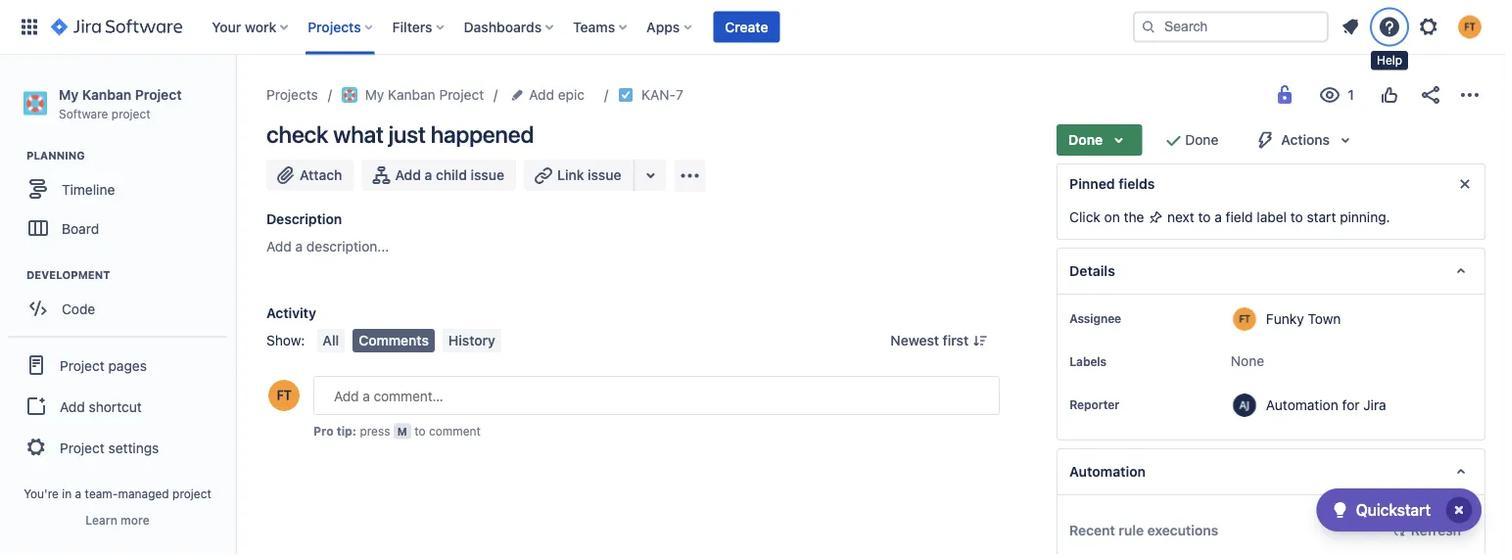 Task type: describe. For each thing, give the bounding box(es) containing it.
7
[[676, 87, 683, 103]]

project inside my kanban project software project
[[135, 86, 182, 102]]

teams button
[[567, 11, 635, 43]]

link issue
[[557, 167, 621, 183]]

my kanban project link
[[342, 83, 484, 107]]

link issue button
[[524, 160, 635, 191]]

more
[[121, 513, 150, 527]]

shortcut
[[89, 398, 142, 415]]

a inside button
[[425, 167, 432, 183]]

kanban for my kanban project software project
[[82, 86, 131, 102]]

filters button
[[387, 11, 452, 43]]

press
[[360, 424, 390, 438]]

field
[[1226, 209, 1253, 225]]

the
[[1124, 209, 1144, 225]]

add for add epic
[[529, 87, 554, 103]]

software
[[59, 107, 108, 120]]

issue inside button
[[471, 167, 504, 183]]

done inside dropdown button
[[1069, 132, 1103, 148]]

description
[[266, 211, 342, 227]]

your
[[212, 19, 241, 35]]

planning image
[[3, 144, 26, 168]]

development image
[[3, 264, 26, 287]]

learn
[[86, 513, 117, 527]]

add shortcut button
[[8, 387, 227, 426]]

dashboards button
[[458, 11, 561, 43]]

add app image
[[678, 164, 702, 188]]

dashboards
[[464, 19, 542, 35]]

timeline
[[62, 181, 115, 197]]

what
[[333, 120, 384, 148]]

comments
[[359, 332, 429, 349]]

first
[[943, 332, 969, 349]]

add shortcut
[[60, 398, 142, 415]]

planning
[[26, 150, 85, 162]]

details
[[1070, 263, 1115, 279]]

kanban for my kanban project
[[388, 87, 436, 103]]

jira
[[1364, 397, 1387, 413]]

project inside my kanban project software project
[[111, 107, 150, 120]]

check image
[[1329, 499, 1352, 522]]

newest first
[[891, 332, 969, 349]]

next to a field label to start pinning.
[[1164, 209, 1390, 225]]

link
[[557, 167, 584, 183]]

group containing project pages
[[8, 336, 227, 475]]

funky
[[1266, 310, 1304, 327]]

Add a comment… field
[[313, 376, 1000, 415]]

0 horizontal spatial to
[[414, 424, 426, 438]]

next
[[1167, 209, 1195, 225]]

project up add shortcut
[[60, 357, 105, 373]]

history button
[[443, 329, 501, 353]]

add epic
[[529, 87, 585, 103]]

vote options: no one has voted for this issue yet. image
[[1378, 83, 1401, 107]]

pinned fields
[[1070, 176, 1155, 192]]

create
[[725, 19, 768, 35]]

click
[[1070, 209, 1101, 225]]

search image
[[1141, 19, 1157, 35]]

automation for automation
[[1070, 464, 1146, 480]]

project pages
[[60, 357, 147, 373]]

help image
[[1378, 15, 1401, 39]]

pinned
[[1070, 176, 1115, 192]]

done button
[[1057, 124, 1142, 156]]

newest first image
[[973, 333, 988, 349]]

actions button
[[1242, 124, 1369, 156]]

newest
[[891, 332, 939, 349]]

apps
[[647, 19, 680, 35]]

tip:
[[337, 424, 357, 438]]

issue inside button
[[588, 167, 621, 183]]

board
[[62, 220, 99, 236]]

create button
[[713, 11, 780, 43]]

kan-7 link
[[642, 83, 683, 107]]

share image
[[1419, 83, 1443, 107]]

comment
[[429, 424, 481, 438]]

sidebar navigation image
[[214, 78, 257, 118]]

done image
[[1162, 128, 1185, 152]]

my kanban project software project
[[59, 86, 182, 120]]

add a child issue button
[[362, 160, 516, 191]]

development
[[26, 269, 110, 282]]

planning group
[[10, 148, 234, 254]]

help tooltip
[[1371, 51, 1408, 70]]

a left the field
[[1215, 209, 1222, 225]]

your profile and settings image
[[1458, 15, 1482, 39]]

actions
[[1281, 132, 1330, 148]]

automation for automation for jira
[[1266, 397, 1339, 413]]

project settings link
[[8, 426, 227, 469]]

dismiss quickstart image
[[1444, 495, 1475, 526]]

projects link
[[266, 83, 318, 107]]

primary element
[[12, 0, 1133, 54]]

details element
[[1057, 248, 1486, 295]]

notifications image
[[1339, 15, 1362, 39]]

2 done from the left
[[1185, 132, 1219, 148]]

for
[[1342, 397, 1360, 413]]

code
[[62, 300, 95, 317]]

you're
[[24, 487, 59, 500]]

development group
[[10, 268, 234, 334]]

my kanban project
[[365, 87, 484, 103]]

your work button
[[206, 11, 296, 43]]

add for add shortcut
[[60, 398, 85, 415]]

my for my kanban project
[[365, 87, 384, 103]]



Task type: locate. For each thing, give the bounding box(es) containing it.
Search field
[[1133, 11, 1329, 43]]

to left start
[[1291, 209, 1303, 225]]

automation for jira
[[1266, 397, 1387, 413]]

your work
[[212, 19, 276, 35]]

team-
[[85, 487, 118, 500]]

1 horizontal spatial issue
[[588, 167, 621, 183]]

add left epic
[[529, 87, 554, 103]]

learn more button
[[86, 512, 150, 528]]

kanban
[[82, 86, 131, 102], [388, 87, 436, 103]]

a
[[425, 167, 432, 183], [1215, 209, 1222, 225], [295, 238, 303, 255], [75, 487, 82, 500]]

my right my kanban project image
[[365, 87, 384, 103]]

add inside group
[[60, 398, 85, 415]]

a right in
[[75, 487, 82, 500]]

click on the
[[1070, 209, 1148, 225]]

1 horizontal spatial kanban
[[388, 87, 436, 103]]

1 horizontal spatial my
[[365, 87, 384, 103]]

my inside my kanban project software project
[[59, 86, 79, 102]]

0 horizontal spatial done
[[1069, 132, 1103, 148]]

issue right link
[[588, 167, 621, 183]]

learn more
[[86, 513, 150, 527]]

add for add a child issue
[[395, 167, 421, 183]]

newest first button
[[879, 329, 1000, 353]]

code link
[[10, 289, 225, 328]]

done
[[1069, 132, 1103, 148], [1185, 132, 1219, 148]]

2 horizontal spatial to
[[1291, 209, 1303, 225]]

project down add shortcut
[[60, 440, 105, 456]]

settings image
[[1417, 15, 1441, 39]]

funky town
[[1266, 310, 1341, 327]]

filters
[[392, 19, 432, 35]]

description...
[[306, 238, 389, 255]]

happened
[[431, 120, 534, 148]]

issue right the child
[[471, 167, 504, 183]]

you're in a team-managed project
[[24, 487, 211, 500]]

0 vertical spatial automation
[[1266, 397, 1339, 413]]

0 horizontal spatial automation
[[1070, 464, 1146, 480]]

task image
[[618, 87, 634, 103]]

pages
[[108, 357, 147, 373]]

0 horizontal spatial kanban
[[82, 86, 131, 102]]

add left the shortcut
[[60, 398, 85, 415]]

hide message image
[[1453, 172, 1477, 196]]

done up "next"
[[1185, 132, 1219, 148]]

automation
[[1266, 397, 1339, 413], [1070, 464, 1146, 480]]

automation element
[[1057, 449, 1486, 496]]

project up happened
[[439, 87, 484, 103]]

pro tip: press m to comment
[[313, 424, 481, 438]]

project pages link
[[8, 344, 227, 387]]

labels
[[1070, 355, 1107, 368]]

none
[[1231, 353, 1265, 369]]

projects for projects link
[[266, 87, 318, 103]]

add down description
[[266, 238, 292, 255]]

1 kanban from the left
[[82, 86, 131, 102]]

menu bar containing all
[[313, 329, 505, 353]]

history
[[448, 332, 495, 349]]

projects up my kanban project image
[[308, 19, 361, 35]]

add a description...
[[266, 238, 389, 255]]

1 horizontal spatial to
[[1198, 209, 1211, 225]]

2 my from the left
[[365, 87, 384, 103]]

project right managed
[[172, 487, 211, 500]]

kan-7
[[642, 87, 683, 103]]

profile image of funky town image
[[268, 380, 300, 411]]

1 vertical spatial project
[[172, 487, 211, 500]]

show:
[[266, 332, 305, 349]]

child
[[436, 167, 467, 183]]

0 horizontal spatial my
[[59, 86, 79, 102]]

automation down reporter
[[1070, 464, 1146, 480]]

1 horizontal spatial project
[[172, 487, 211, 500]]

2 kanban from the left
[[388, 87, 436, 103]]

automation left for
[[1266, 397, 1339, 413]]

managed
[[118, 487, 169, 500]]

kanban inside my kanban project software project
[[82, 86, 131, 102]]

add down just
[[395, 167, 421, 183]]

projects up check
[[266, 87, 318, 103]]

project
[[135, 86, 182, 102], [439, 87, 484, 103], [60, 357, 105, 373], [60, 440, 105, 456]]

a down description
[[295, 238, 303, 255]]

to right m
[[414, 424, 426, 438]]

apps button
[[641, 11, 700, 43]]

add
[[529, 87, 554, 103], [395, 167, 421, 183], [266, 238, 292, 255], [60, 398, 85, 415]]

1 vertical spatial automation
[[1070, 464, 1146, 480]]

group
[[8, 336, 227, 475]]

a left the child
[[425, 167, 432, 183]]

label
[[1257, 209, 1287, 225]]

add inside dropdown button
[[529, 87, 554, 103]]

0 vertical spatial projects
[[308, 19, 361, 35]]

comments button
[[353, 329, 435, 353]]

settings
[[108, 440, 159, 456]]

activity
[[266, 305, 316, 321]]

attach button
[[266, 160, 354, 191]]

projects inside popup button
[[308, 19, 361, 35]]

my for my kanban project software project
[[59, 86, 79, 102]]

link web pages and more image
[[639, 164, 663, 187]]

my kanban project image
[[342, 87, 357, 103]]

project left sidebar navigation image at the top left
[[135, 86, 182, 102]]

timeline link
[[10, 170, 225, 209]]

kanban up software
[[82, 86, 131, 102]]

0 horizontal spatial issue
[[471, 167, 504, 183]]

jira software image
[[51, 15, 182, 39], [51, 15, 182, 39]]

add epic button
[[508, 83, 591, 107]]

project right software
[[111, 107, 150, 120]]

project
[[111, 107, 150, 120], [172, 487, 211, 500]]

2 issue from the left
[[588, 167, 621, 183]]

menu bar
[[313, 329, 505, 353]]

all button
[[317, 329, 345, 353]]

board link
[[10, 209, 225, 248]]

0 vertical spatial project
[[111, 107, 150, 120]]

1 my from the left
[[59, 86, 79, 102]]

assignee
[[1070, 311, 1121, 325]]

kanban up just
[[388, 87, 436, 103]]

just
[[389, 120, 426, 148]]

all
[[323, 332, 339, 349]]

banner
[[0, 0, 1505, 55]]

1 vertical spatial projects
[[266, 87, 318, 103]]

in
[[62, 487, 72, 500]]

on
[[1104, 209, 1120, 225]]

1 issue from the left
[[471, 167, 504, 183]]

reporter
[[1070, 398, 1119, 411]]

town
[[1308, 310, 1341, 327]]

1 horizontal spatial automation
[[1266, 397, 1339, 413]]

pinning.
[[1340, 209, 1390, 225]]

my
[[59, 86, 79, 102], [365, 87, 384, 103]]

copy link to issue image
[[680, 86, 695, 102]]

kan-
[[642, 87, 676, 103]]

reporter pin to top image
[[1123, 397, 1139, 412]]

add for add a description...
[[266, 238, 292, 255]]

start
[[1307, 209, 1336, 225]]

attach
[[300, 167, 342, 183]]

to
[[1198, 209, 1211, 225], [1291, 209, 1303, 225], [414, 424, 426, 438]]

0 horizontal spatial project
[[111, 107, 150, 120]]

work
[[245, 19, 276, 35]]

appswitcher icon image
[[18, 15, 41, 39]]

fields
[[1119, 176, 1155, 192]]

teams
[[573, 19, 615, 35]]

1 horizontal spatial done
[[1185, 132, 1219, 148]]

projects
[[308, 19, 361, 35], [266, 87, 318, 103]]

actions image
[[1458, 83, 1482, 107]]

banner containing your work
[[0, 0, 1505, 55]]

projects for projects popup button
[[308, 19, 361, 35]]

check what just happened
[[266, 120, 534, 148]]

help
[[1377, 53, 1403, 67]]

project settings
[[60, 440, 159, 456]]

to right "next"
[[1198, 209, 1211, 225]]

pro
[[313, 424, 334, 438]]

my up software
[[59, 86, 79, 102]]

done up pinned
[[1069, 132, 1103, 148]]

1 done from the left
[[1069, 132, 1103, 148]]

quickstart
[[1356, 501, 1431, 520]]



Task type: vqa. For each thing, say whether or not it's contained in the screenshot.
what
yes



